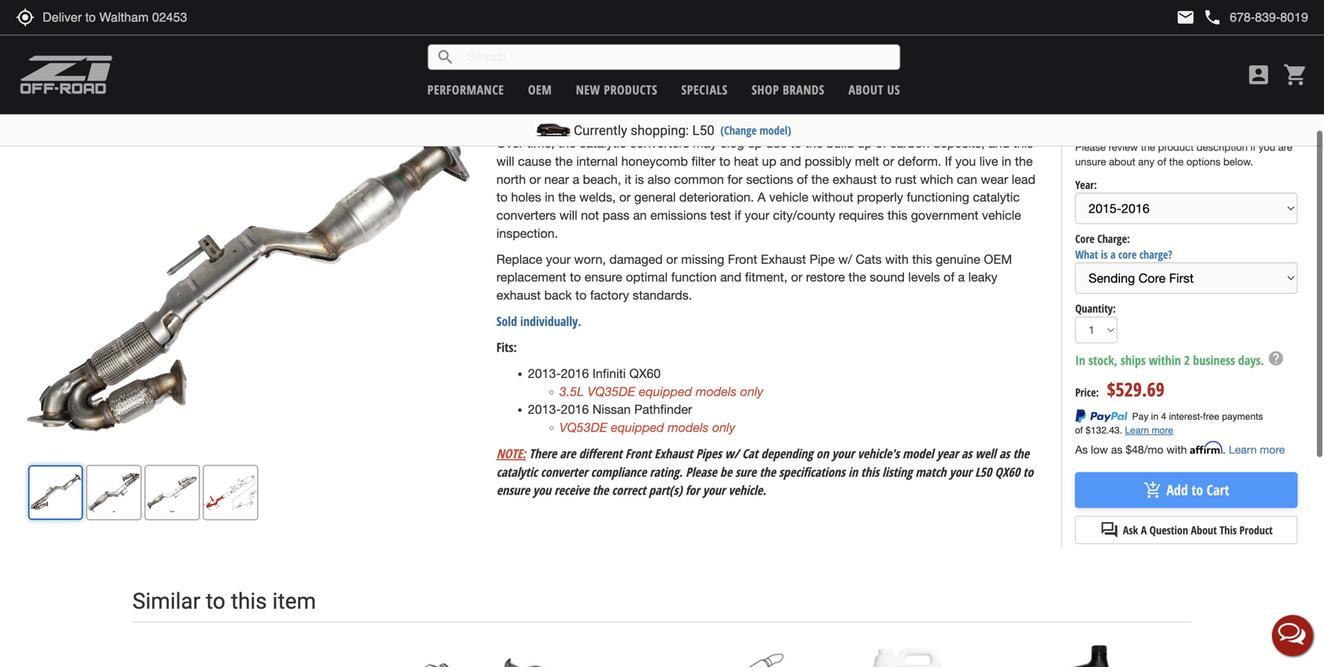 Task type: locate. For each thing, give the bounding box(es) containing it.
1 horizontal spatial catalytic
[[579, 136, 626, 151]]

exhaust down melt
[[833, 172, 877, 187]]

1 vertical spatial you
[[955, 154, 976, 169]]

and down missing
[[720, 270, 742, 285]]

search
[[436, 48, 455, 67]]

question_answer
[[1100, 521, 1119, 540]]

your inside "over time, the catalytic converters may clog up due to the build up of carbon deposits, and this will cause the internal honeycomb filter to heat up and possibly melt or deform. if you live in the north or near a beach, it is also common for sections of the exhaust to rust which can wear lead to holes in the welds, or general deterioration. a vehicle without properly functioning catalytic converters will not pass an emissions test if your city/county requires this government vehicle inspection."
[[745, 208, 770, 223]]

0 vertical spatial for
[[738, 92, 753, 107]]

a inside "over time, the catalytic converters may clog up due to the build up of carbon deposits, and this will cause the internal honeycomb filter to heat up and possibly melt or deform. if you live in the north or near a beach, it is also common for sections of the exhaust to rust which can wear lead to holes in the welds, or general deterioration. a vehicle without properly functioning catalytic converters will not pass an emissions test if your city/county requires this government vehicle inspection."
[[758, 190, 766, 205]]

equipped inside oem front exhaust pipe assembly w/ cat for your 2013-2016 infiniti qx60 and nissan pathfinder equipped with the vq35de engine.
[[558, 110, 611, 125]]

1 horizontal spatial cat
[[742, 445, 758, 462]]

listing
[[882, 464, 912, 481]]

exhaust down 'replacement'
[[496, 288, 541, 303]]

sold individually.
[[496, 313, 581, 330]]

the down possibly
[[811, 172, 829, 187]]

welds,
[[579, 190, 616, 205]]

1 horizontal spatial in
[[848, 464, 858, 481]]

infiniti inside 2013-2016 infiniti qx60 3.5l vq35de equipped models only 2013-2016 nissan pathfinder vq53de equipped models only
[[593, 367, 626, 381]]

of inside replace your worn, damaged or missing front exhaust pipe w/ cats with this genuine oem replacement to ensure optimal function and fitment, or restore the sound levels of a leaky exhaust back to factory standards.
[[944, 270, 955, 285]]

only up pipes
[[712, 420, 735, 435]]

0 vertical spatial about
[[849, 81, 884, 98]]

vehicle down wear
[[982, 208, 1021, 223]]

will left not
[[560, 208, 578, 223]]

your inside replace your worn, damaged or missing front exhaust pipe w/ cats with this genuine oem replacement to ensure optimal function and fitment, or restore the sound levels of a leaky exhaust back to factory standards.
[[546, 252, 571, 267]]

1 vertical spatial front
[[728, 252, 757, 267]]

2 vertical spatial catalytic
[[496, 464, 537, 481]]

lead
[[1012, 172, 1036, 187]]

1 horizontal spatial ensure
[[585, 270, 622, 285]]

converters up honeycomb
[[630, 136, 689, 151]]

this inside replace your worn, damaged or missing front exhaust pipe w/ cats with this genuine oem replacement to ensure optimal function and fitment, or restore the sound levels of a leaky exhaust back to factory standards.
[[912, 252, 932, 267]]

ensure down the note:
[[496, 482, 530, 499]]

are
[[1278, 141, 1293, 153], [560, 445, 576, 462]]

1 vertical spatial infiniti
[[593, 367, 626, 381]]

1 horizontal spatial nissan
[[946, 92, 984, 107]]

if
[[1251, 141, 1256, 153], [735, 208, 741, 223]]

of inside available options: please review the product description if you are unsure about any of the options below.
[[1158, 156, 1166, 168]]

infiniti inside oem front exhaust pipe assembly w/ cat for your 2013-2016 infiniti qx60 and nissan pathfinder equipped with the vq35de engine.
[[849, 92, 883, 107]]

0 horizontal spatial are
[[560, 445, 576, 462]]

options:
[[1130, 114, 1177, 134]]

2016 down 3.5l
[[561, 403, 589, 417]]

0 horizontal spatial pipe
[[610, 92, 635, 107]]

oem front exhaust pipe assembly w/ cat for your 2013-2016 infiniti qx60 and nissan pathfinder equipped with the vq35de engine.
[[496, 92, 984, 125]]

0 horizontal spatial nissan
[[593, 403, 631, 417]]

0 vertical spatial with
[[615, 110, 638, 125]]

if inside "over time, the catalytic converters may clog up due to the build up of carbon deposits, and this will cause the internal honeycomb filter to heat up and possibly melt or deform. if you live in the north or near a beach, it is also common for sections of the exhaust to rust which can wear lead to holes in the welds, or general deterioration. a vehicle without properly functioning catalytic converters will not pass an emissions test if your city/county requires this government vehicle inspection."
[[735, 208, 741, 223]]

new products
[[576, 81, 658, 98]]

infiniti left us
[[849, 92, 883, 107]]

1 horizontal spatial infiniti
[[849, 92, 883, 107]]

over
[[496, 136, 523, 151]]

you right description
[[1259, 141, 1276, 153]]

or right melt
[[883, 154, 894, 169]]

0 vertical spatial vq35de
[[663, 110, 711, 125]]

vq35de inside 2013-2016 infiniti qx60 3.5l vq35de equipped models only 2013-2016 nissan pathfinder vq53de equipped models only
[[588, 384, 635, 399]]

1 horizontal spatial if
[[1251, 141, 1256, 153]]

0 vertical spatial 2016
[[818, 92, 846, 107]]

pipe
[[610, 92, 635, 107], [810, 252, 835, 267]]

0 horizontal spatial converters
[[496, 208, 556, 223]]

catalytic down wear
[[973, 190, 1020, 205]]

with inside the "as low as $48 /mo with affirm . learn more"
[[1167, 443, 1187, 456]]

about
[[1109, 156, 1135, 168]]

w/
[[697, 92, 711, 107], [838, 252, 852, 267], [725, 445, 739, 462]]

wear
[[981, 172, 1008, 187]]

add_shopping_cart
[[1144, 481, 1163, 500]]

your up model)
[[756, 92, 781, 107]]

mail
[[1176, 8, 1195, 27]]

pipe up restore at the right
[[810, 252, 835, 267]]

1 horizontal spatial about
[[1191, 523, 1217, 538]]

pathfinder up rating.
[[634, 403, 692, 417]]

1 horizontal spatial pipe
[[810, 252, 835, 267]]

2 horizontal spatial as
[[1111, 443, 1123, 456]]

oem up 'leaky'
[[984, 252, 1012, 267]]

is inside "over time, the catalytic converters may clog up due to the build up of carbon deposits, and this will cause the internal honeycomb filter to heat up and possibly melt or deform. if you live in the north or near a beach, it is also common for sections of the exhaust to rust which can wear lead to holes in the welds, or general deterioration. a vehicle without properly functioning catalytic converters will not pass an emissions test if your city/county requires this government vehicle inspection."
[[635, 172, 644, 187]]

cat up the engine.
[[714, 92, 734, 107]]

this down properly
[[888, 208, 908, 223]]

2 vertical spatial 2016
[[561, 403, 589, 417]]

about
[[849, 81, 884, 98], [1191, 523, 1217, 538]]

vehicle up the city/county
[[769, 190, 809, 205]]

the
[[642, 110, 659, 125], [558, 136, 576, 151], [805, 136, 823, 151], [1141, 141, 1155, 153], [555, 154, 573, 169], [1015, 154, 1033, 169], [1169, 156, 1184, 168], [811, 172, 829, 187], [558, 190, 576, 205], [849, 270, 866, 285], [1013, 445, 1029, 462], [760, 464, 776, 481], [592, 482, 609, 499]]

the right sure
[[760, 464, 776, 481]]

replace your worn, damaged or missing front exhaust pipe w/ cats with this genuine oem replacement to ensure optimal function and fitment, or restore the sound levels of a leaky exhaust back to factory standards.
[[496, 252, 1012, 303]]

will down over
[[496, 154, 514, 169]]

what is a core charge? link
[[1075, 247, 1298, 262]]

1 vertical spatial exhaust
[[761, 252, 806, 267]]

for up the engine.
[[738, 92, 753, 107]]

0 vertical spatial ensure
[[585, 270, 622, 285]]

oem inside oem front exhaust pipe assembly w/ cat for your 2013-2016 infiniti qx60 and nissan pathfinder equipped with the vq35de engine.
[[496, 92, 525, 107]]

to
[[791, 136, 802, 151], [719, 154, 731, 169], [881, 172, 892, 187], [496, 190, 508, 205], [570, 270, 581, 285], [575, 288, 587, 303], [1023, 464, 1033, 481], [1192, 481, 1203, 500], [206, 589, 225, 615]]

0 vertical spatial please
[[1075, 141, 1106, 153]]

up up heat
[[748, 136, 762, 151]]

the up any
[[1141, 141, 1155, 153]]

internal
[[576, 154, 618, 169]]

a inside replace your worn, damaged or missing front exhaust pipe w/ cats with this genuine oem replacement to ensure optimal function and fitment, or restore the sound levels of a leaky exhaust back to factory standards.
[[958, 270, 965, 285]]

genuine
[[936, 252, 980, 267]]

if inside available options: please review the product description if you are unsure about any of the options below.
[[1251, 141, 1256, 153]]

0 vertical spatial equipped
[[558, 110, 611, 125]]

also
[[648, 172, 671, 187]]

0 horizontal spatial is
[[635, 172, 644, 187]]

2016 for vq53de
[[561, 403, 589, 417]]

only up depending
[[740, 384, 763, 399]]

0 horizontal spatial please
[[686, 464, 717, 481]]

1 horizontal spatial you
[[955, 154, 976, 169]]

vehicle's
[[858, 445, 900, 462]]

add
[[1167, 481, 1188, 500]]

with inside replace your worn, damaged or missing front exhaust pipe w/ cats with this genuine oem replacement to ensure optimal function and fitment, or restore the sound levels of a leaky exhaust back to factory standards.
[[885, 252, 909, 267]]

1 vertical spatial about
[[1191, 523, 1217, 538]]

0 horizontal spatial w/
[[697, 92, 711, 107]]

a right near
[[573, 172, 579, 187]]

0 horizontal spatial vehicle
[[769, 190, 809, 205]]

is right the what
[[1101, 247, 1108, 262]]

0 vertical spatial nissan
[[946, 92, 984, 107]]

0 vertical spatial exhaust
[[561, 92, 607, 107]]

the up near
[[555, 154, 573, 169]]

2 vertical spatial for
[[685, 482, 700, 499]]

1 vertical spatial are
[[560, 445, 576, 462]]

about inside question_answer ask a question about this product
[[1191, 523, 1217, 538]]

if
[[945, 154, 952, 169]]

of right any
[[1158, 156, 1166, 168]]

pipe right new
[[610, 92, 635, 107]]

you inside 'there are different front exhaust pipes w/ cat depending on your vehicle's model year as well as the catalytic converter compliance rating. please be sure the specifications in this listing match your l50 qx60 to ensure you receive the correct part(s) for your vehicle.'
[[533, 482, 551, 499]]

front up time,
[[528, 92, 558, 107]]

a left core
[[1111, 247, 1116, 262]]

0 horizontal spatial will
[[496, 154, 514, 169]]

inspection.
[[496, 226, 558, 241]]

to inside 'there are different front exhaust pipes w/ cat depending on your vehicle's model year as well as the catalytic converter compliance rating. please be sure the specifications in this listing match your l50 qx60 to ensure you receive the correct part(s) for your vehicle.'
[[1023, 464, 1033, 481]]

nissan up vq53de at the bottom left of the page
[[593, 403, 631, 417]]

the up possibly
[[805, 136, 823, 151]]

oem left new
[[528, 81, 552, 98]]

1 vertical spatial if
[[735, 208, 741, 223]]

sure
[[735, 464, 756, 481]]

in
[[1075, 352, 1085, 369]]

1 vertical spatial nissan
[[593, 403, 631, 417]]

well
[[975, 445, 996, 462]]

1 vertical spatial in
[[545, 190, 555, 205]]

0 vertical spatial in
[[1002, 154, 1012, 169]]

missing
[[681, 252, 724, 267]]

core
[[1119, 247, 1137, 262]]

w/ up be
[[725, 445, 739, 462]]

your inside oem front exhaust pipe assembly w/ cat for your 2013-2016 infiniti qx60 and nissan pathfinder equipped with the vq35de engine.
[[756, 92, 781, 107]]

2016 for and
[[818, 92, 846, 107]]

1 horizontal spatial a
[[958, 270, 965, 285]]

as
[[1111, 443, 1123, 456], [962, 445, 972, 462], [999, 445, 1010, 462]]

for right part(s)
[[685, 482, 700, 499]]

you inside "over time, the catalytic converters may clog up due to the build up of carbon deposits, and this will cause the internal honeycomb filter to heat up and possibly melt or deform. if you live in the north or near a beach, it is also common for sections of the exhaust to rust which can wear lead to holes in the welds, or general deterioration. a vehicle without properly functioning catalytic converters will not pass an emissions test if your city/county requires this government vehicle inspection."
[[955, 154, 976, 169]]

0 horizontal spatial front
[[528, 92, 558, 107]]

1 horizontal spatial exhaust
[[654, 445, 693, 462]]

2 vertical spatial in
[[848, 464, 858, 481]]

1 vertical spatial l50
[[975, 464, 992, 481]]

l50 up "filter"
[[692, 123, 715, 138]]

of down genuine
[[944, 270, 955, 285]]

2 horizontal spatial a
[[1111, 247, 1116, 262]]

0 vertical spatial you
[[1259, 141, 1276, 153]]

for inside 'there are different front exhaust pipes w/ cat depending on your vehicle's model year as well as the catalytic converter compliance rating. please be sure the specifications in this listing match your l50 qx60 to ensure you receive the correct part(s) for your vehicle.'
[[685, 482, 700, 499]]

0 vertical spatial exhaust
[[833, 172, 877, 187]]

.
[[1223, 443, 1226, 456]]

exhaust up rating.
[[654, 445, 693, 462]]

core
[[1075, 231, 1095, 246]]

back
[[544, 288, 572, 303]]

are right description
[[1278, 141, 1293, 153]]

z1 motorsports logo image
[[20, 55, 113, 95]]

vq35de right 3.5l
[[588, 384, 635, 399]]

0 vertical spatial pathfinder
[[496, 110, 554, 125]]

0 horizontal spatial infiniti
[[593, 367, 626, 381]]

add_shopping_cart add to cart
[[1144, 481, 1229, 500]]

qx60 inside 'there are different front exhaust pipes w/ cat depending on your vehicle's model year as well as the catalytic converter compliance rating. please be sure the specifications in this listing match your l50 qx60 to ensure you receive the correct part(s) for your vehicle.'
[[995, 464, 1020, 481]]

performance
[[427, 81, 504, 98]]

options
[[1187, 156, 1221, 168]]

cat up sure
[[742, 445, 758, 462]]

about left us
[[849, 81, 884, 98]]

oem left "oem" link
[[496, 92, 525, 107]]

you down converter
[[533, 482, 551, 499]]

may
[[693, 136, 717, 151]]

0 horizontal spatial oem
[[496, 92, 525, 107]]

exhaust up the currently
[[561, 92, 607, 107]]

2 vertical spatial a
[[958, 270, 965, 285]]

2 horizontal spatial catalytic
[[973, 190, 1020, 205]]

in down vehicle's
[[848, 464, 858, 481]]

as right well
[[999, 445, 1010, 462]]

1 vertical spatial a
[[1111, 247, 1116, 262]]

1 horizontal spatial front
[[625, 445, 651, 462]]

honeycomb
[[621, 154, 688, 169]]

pathfinder up time,
[[496, 110, 554, 125]]

unsure
[[1075, 156, 1106, 168]]

for down heat
[[728, 172, 743, 187]]

with right /mo
[[1167, 443, 1187, 456]]

nissan inside oem front exhaust pipe assembly w/ cat for your 2013-2016 infiniti qx60 and nissan pathfinder equipped with the vq35de engine.
[[946, 92, 984, 107]]

are up converter
[[560, 445, 576, 462]]

and inside oem front exhaust pipe assembly w/ cat for your 2013-2016 infiniti qx60 and nissan pathfinder equipped with the vq35de engine.
[[921, 92, 942, 107]]

1 vertical spatial pathfinder
[[634, 403, 692, 417]]

description
[[1197, 141, 1248, 153]]

0 vertical spatial if
[[1251, 141, 1256, 153]]

about left 'this'
[[1191, 523, 1217, 538]]

charge:
[[1097, 231, 1130, 246]]

infiniti
[[849, 92, 883, 107], [593, 367, 626, 381]]

0 vertical spatial are
[[1278, 141, 1293, 153]]

2016 inside oem front exhaust pipe assembly w/ cat for your 2013-2016 infiniti qx60 and nissan pathfinder equipped with the vq35de engine.
[[818, 92, 846, 107]]

up up melt
[[858, 136, 872, 151]]

cat
[[714, 92, 734, 107], [742, 445, 758, 462]]

0 vertical spatial l50
[[692, 123, 715, 138]]

0 horizontal spatial exhaust
[[496, 288, 541, 303]]

pathfinder
[[496, 110, 554, 125], [634, 403, 692, 417]]

and right us
[[921, 92, 942, 107]]

as left well
[[962, 445, 972, 462]]

specials link
[[681, 81, 728, 98]]

exhaust up fitment,
[[761, 252, 806, 267]]

1 vertical spatial a
[[1141, 523, 1147, 538]]

0 horizontal spatial about
[[849, 81, 884, 98]]

1 vertical spatial cat
[[742, 445, 758, 462]]

0 horizontal spatial a
[[758, 190, 766, 205]]

a
[[573, 172, 579, 187], [1111, 247, 1116, 262], [958, 270, 965, 285]]

ensure up factory
[[585, 270, 622, 285]]

1 horizontal spatial will
[[560, 208, 578, 223]]

infiniti up vq53de at the bottom left of the page
[[593, 367, 626, 381]]

2 horizontal spatial oem
[[984, 252, 1012, 267]]

qx60
[[539, 40, 563, 53], [886, 92, 917, 107], [629, 367, 661, 381], [995, 464, 1020, 481]]

2 horizontal spatial with
[[1167, 443, 1187, 456]]

the down assembly
[[642, 110, 659, 125]]

if up below.
[[1251, 141, 1256, 153]]

1 horizontal spatial vehicle
[[982, 208, 1021, 223]]

catalytic down the note:
[[496, 464, 537, 481]]

1 horizontal spatial exhaust
[[833, 172, 877, 187]]

vq35de down assembly
[[663, 110, 711, 125]]

1 horizontal spatial is
[[1101, 247, 1108, 262]]

$48
[[1126, 443, 1144, 456]]

2 horizontal spatial w/
[[838, 252, 852, 267]]

/
[[565, 40, 570, 53]]

vq53de
[[560, 420, 607, 435]]

0 horizontal spatial exhaust
[[561, 92, 607, 107]]

without
[[812, 190, 854, 205]]

the right well
[[1013, 445, 1029, 462]]

l50 down well
[[975, 464, 992, 481]]

is right it
[[635, 172, 644, 187]]

your left worn,
[[546, 252, 571, 267]]

brands
[[783, 81, 825, 98]]

will
[[496, 154, 514, 169], [560, 208, 578, 223]]

2016 up 3.5l
[[561, 367, 589, 381]]

1 vertical spatial for
[[728, 172, 743, 187]]

0 vertical spatial is
[[635, 172, 644, 187]]

0 horizontal spatial pathfinder
[[496, 110, 554, 125]]

replace
[[496, 252, 543, 267]]

2016 left 'about us'
[[818, 92, 846, 107]]

this up levels
[[912, 252, 932, 267]]

front inside replace your worn, damaged or missing front exhaust pipe w/ cats with this genuine oem replacement to ensure optimal function and fitment, or restore the sound levels of a leaky exhaust back to factory standards.
[[728, 252, 757, 267]]

emissions
[[650, 208, 707, 223]]

a down sections
[[758, 190, 766, 205]]

fitment,
[[745, 270, 788, 285]]

catalytic up internal
[[579, 136, 626, 151]]

1 vertical spatial converters
[[496, 208, 556, 223]]

government
[[911, 208, 979, 223]]

0 vertical spatial infiniti
[[849, 92, 883, 107]]

please up unsure
[[1075, 141, 1106, 153]]

1 vertical spatial with
[[885, 252, 909, 267]]

0 horizontal spatial cat
[[714, 92, 734, 107]]

beach,
[[583, 172, 621, 187]]

this down vehicle's
[[861, 464, 879, 481]]

1 horizontal spatial a
[[1141, 523, 1147, 538]]

this inside 'there are different front exhaust pipes w/ cat depending on your vehicle's model year as well as the catalytic converter compliance rating. please be sure the specifications in this listing match your l50 qx60 to ensure you receive the correct part(s) for your vehicle.'
[[861, 464, 879, 481]]

the down cats
[[849, 270, 866, 285]]

the up lead
[[1015, 154, 1033, 169]]

heat
[[734, 154, 759, 169]]

individually.
[[520, 313, 581, 330]]

products
[[604, 81, 658, 98]]

sold
[[496, 313, 517, 330]]

1 horizontal spatial pathfinder
[[634, 403, 692, 417]]

in right live
[[1002, 154, 1012, 169]]

converters
[[630, 136, 689, 151], [496, 208, 556, 223]]

in down near
[[545, 190, 555, 205]]

question
[[1150, 523, 1188, 538]]

0 vertical spatial vehicle
[[769, 190, 809, 205]]

qx60 inside 2013-2016 infiniti qx60 3.5l vq35de equipped models only 2013-2016 nissan pathfinder vq53de equipped models only
[[629, 367, 661, 381]]

common
[[674, 172, 724, 187]]

please inside 'there are different front exhaust pipes w/ cat depending on your vehicle's model year as well as the catalytic converter compliance rating. please be sure the specifications in this listing match your l50 qx60 to ensure you receive the correct part(s) for your vehicle.'
[[686, 464, 717, 481]]

for
[[738, 92, 753, 107], [728, 172, 743, 187], [685, 482, 700, 499]]

0 horizontal spatial a
[[573, 172, 579, 187]]

cats
[[856, 252, 882, 267]]

converters down "holes"
[[496, 208, 556, 223]]

3.5l
[[560, 384, 584, 399]]

account_box
[[1246, 62, 1271, 87]]

2013- up 3.5l
[[528, 367, 561, 381]]

ensure
[[585, 270, 622, 285], [496, 482, 530, 499]]

about us
[[849, 81, 900, 98]]

affirm
[[1190, 441, 1223, 455]]

Search search field
[[455, 45, 900, 69]]

1 horizontal spatial are
[[1278, 141, 1293, 153]]

oem link
[[528, 81, 552, 98]]

and up live
[[988, 136, 1010, 151]]

there are different front exhaust pipes w/ cat depending on your vehicle's model year as well as the catalytic converter compliance rating. please be sure the specifications in this listing match your l50 qx60 to ensure you receive the correct part(s) for your vehicle.
[[496, 445, 1033, 499]]

1 vertical spatial pipe
[[810, 252, 835, 267]]

1 vertical spatial vq35de
[[588, 384, 635, 399]]

2 vertical spatial with
[[1167, 443, 1187, 456]]

rust
[[895, 172, 917, 187]]

only
[[740, 384, 763, 399], [712, 420, 735, 435]]



Task type: vqa. For each thing, say whether or not it's contained in the screenshot.
By
no



Task type: describe. For each thing, give the bounding box(es) containing it.
receive
[[554, 482, 589, 499]]

pass
[[603, 208, 630, 223]]

or left restore at the right
[[791, 270, 803, 285]]

match
[[916, 464, 946, 481]]

this left the item
[[231, 589, 267, 615]]

models:
[[502, 39, 537, 54]]

w/ inside replace your worn, damaged or missing front exhaust pipe w/ cats with this genuine oem replacement to ensure optimal function and fitment, or restore the sound levels of a leaky exhaust back to factory standards.
[[838, 252, 852, 267]]

oem inside replace your worn, damaged or missing front exhaust pipe w/ cats with this genuine oem replacement to ensure optimal function and fitment, or restore the sound levels of a leaky exhaust back to factory standards.
[[984, 252, 1012, 267]]

not
[[581, 208, 599, 223]]

catalytic inside 'there are different front exhaust pipes w/ cat depending on your vehicle's model year as well as the catalytic converter compliance rating. please be sure the specifications in this listing match your l50 qx60 to ensure you receive the correct part(s) for your vehicle.'
[[496, 464, 537, 481]]

shopping_cart link
[[1279, 62, 1308, 87]]

exhaust inside oem front exhaust pipe assembly w/ cat for your 2013-2016 infiniti qx60 and nissan pathfinder equipped with the vq35de engine.
[[561, 92, 607, 107]]

mail link
[[1176, 8, 1195, 27]]

as
[[1075, 443, 1088, 456]]

with inside oem front exhaust pipe assembly w/ cat for your 2013-2016 infiniti qx60 and nissan pathfinder equipped with the vq35de engine.
[[615, 110, 638, 125]]

replacement
[[496, 270, 566, 285]]

over time, the catalytic converters may clog up due to the build up of carbon deposits, and this will cause the internal honeycomb filter to heat up and possibly melt or deform. if you live in the north or near a beach, it is also common for sections of the exhaust to rust which can wear lead to holes in the welds, or general deterioration. a vehicle without properly functioning catalytic converters will not pass an emissions test if your city/county requires this government vehicle inspection.
[[496, 136, 1036, 241]]

specifications
[[779, 464, 845, 481]]

0 horizontal spatial as
[[962, 445, 972, 462]]

20020-9nb0b fits models: qx60 / pathfinder 2013-2020...
[[485, 20, 686, 54]]

a inside "over time, the catalytic converters may clog up due to the build up of carbon deposits, and this will cause the internal honeycomb filter to heat up and possibly melt or deform. if you live in the north or near a beach, it is also common for sections of the exhaust to rust which can wear lead to holes in the welds, or general deterioration. a vehicle without properly functioning catalytic converters will not pass an emissions test if your city/county requires this government vehicle inspection."
[[573, 172, 579, 187]]

for inside oem front exhaust pipe assembly w/ cat for your 2013-2016 infiniti qx60 and nissan pathfinder equipped with the vq35de engine.
[[738, 92, 753, 107]]

this up lead
[[1013, 136, 1033, 151]]

clog
[[720, 136, 744, 151]]

currently
[[574, 123, 627, 138]]

melt
[[855, 154, 879, 169]]

standards.
[[633, 288, 692, 303]]

any
[[1138, 156, 1155, 168]]

2013- inside oem front exhaust pipe assembly w/ cat for your 2013-2016 infiniti qx60 and nissan pathfinder equipped with the vq35de engine.
[[785, 92, 818, 107]]

stock,
[[1089, 352, 1118, 369]]

$529.69
[[1107, 377, 1165, 402]]

similar
[[132, 589, 200, 615]]

as inside the "as low as $48 /mo with affirm . learn more"
[[1111, 443, 1123, 456]]

an
[[633, 208, 647, 223]]

charge?
[[1140, 247, 1172, 262]]

2 horizontal spatial in
[[1002, 154, 1012, 169]]

review
[[1109, 141, 1138, 153]]

new products link
[[576, 81, 658, 98]]

product
[[1240, 523, 1273, 538]]

sound
[[870, 270, 905, 285]]

you inside available options: please review the product description if you are unsure about any of the options below.
[[1259, 141, 1276, 153]]

exhaust inside 'there are different front exhaust pipes w/ cat depending on your vehicle's model year as well as the catalytic converter compliance rating. please be sure the specifications in this listing match your l50 qx60 to ensure you receive the correct part(s) for your vehicle.'
[[654, 445, 693, 462]]

optimal
[[626, 270, 668, 285]]

0 vertical spatial catalytic
[[579, 136, 626, 151]]

model)
[[760, 123, 791, 138]]

cat inside oem front exhaust pipe assembly w/ cat for your 2013-2016 infiniti qx60 and nissan pathfinder equipped with the vq35de engine.
[[714, 92, 734, 107]]

exhaust inside replace your worn, damaged or missing front exhaust pipe w/ cats with this genuine oem replacement to ensure optimal function and fitment, or restore the sound levels of a leaky exhaust back to factory standards.
[[761, 252, 806, 267]]

the down compliance
[[592, 482, 609, 499]]

front inside oem front exhaust pipe assembly w/ cat for your 2013-2016 infiniti qx60 and nissan pathfinder equipped with the vq35de engine.
[[528, 92, 558, 107]]

the down product
[[1169, 156, 1184, 168]]

performance link
[[427, 81, 504, 98]]

1 vertical spatial catalytic
[[973, 190, 1020, 205]]

part(s)
[[649, 482, 682, 499]]

1 horizontal spatial as
[[999, 445, 1010, 462]]

engine.
[[714, 110, 755, 125]]

the right time,
[[558, 136, 576, 151]]

of down possibly
[[797, 172, 808, 187]]

exhaust inside replace your worn, damaged or missing front exhaust pipe w/ cats with this genuine oem replacement to ensure optimal function and fitment, or restore the sound levels of a leaky exhaust back to factory standards.
[[496, 288, 541, 303]]

converter
[[541, 464, 588, 481]]

nissan inside 2013-2016 infiniti qx60 3.5l vq35de equipped models only 2013-2016 nissan pathfinder vq53de equipped models only
[[593, 403, 631, 417]]

assembly
[[639, 92, 694, 107]]

2
[[1184, 352, 1190, 369]]

0 vertical spatial only
[[740, 384, 763, 399]]

front inside 'there are different front exhaust pipes w/ cat depending on your vehicle's model year as well as the catalytic converter compliance rating. please be sure the specifications in this listing match your l50 qx60 to ensure you receive the correct part(s) for your vehicle.'
[[625, 445, 651, 462]]

vq35de inside oem front exhaust pipe assembly w/ cat for your 2013-2016 infiniti qx60 and nissan pathfinder equipped with the vq35de engine.
[[663, 110, 711, 125]]

or down cause
[[529, 172, 541, 187]]

deposits,
[[933, 136, 985, 151]]

holes
[[511, 190, 541, 205]]

pipe inside oem front exhaust pipe assembly w/ cat for your 2013-2016 infiniti qx60 and nissan pathfinder equipped with the vq35de engine.
[[610, 92, 635, 107]]

low
[[1091, 443, 1108, 456]]

ensure inside 'there are different front exhaust pipes w/ cat depending on your vehicle's model year as well as the catalytic converter compliance rating. please be sure the specifications in this listing match your l50 qx60 to ensure you receive the correct part(s) for your vehicle.'
[[496, 482, 530, 499]]

or down it
[[619, 190, 631, 205]]

1 vertical spatial equipped
[[639, 384, 692, 399]]

rating.
[[650, 464, 683, 481]]

this
[[1220, 523, 1237, 538]]

build
[[827, 136, 854, 151]]

quantity:
[[1075, 301, 1116, 316]]

1 horizontal spatial converters
[[630, 136, 689, 151]]

the inside replace your worn, damaged or missing front exhaust pipe w/ cats with this genuine oem replacement to ensure optimal function and fitment, or restore the sound levels of a leaky exhaust back to factory standards.
[[849, 270, 866, 285]]

specials
[[681, 81, 728, 98]]

as low as $48 /mo with affirm . learn more
[[1075, 441, 1285, 456]]

up up sections
[[762, 154, 777, 169]]

shop
[[752, 81, 779, 98]]

within
[[1149, 352, 1181, 369]]

functioning
[[907, 190, 969, 205]]

deform.
[[898, 154, 941, 169]]

product
[[1158, 141, 1194, 153]]

business
[[1193, 352, 1235, 369]]

item
[[272, 589, 316, 615]]

of up melt
[[876, 136, 887, 151]]

pipes
[[696, 445, 722, 462]]

depending
[[761, 445, 813, 462]]

time,
[[527, 136, 555, 151]]

pipe inside replace your worn, damaged or missing front exhaust pipe w/ cats with this genuine oem replacement to ensure optimal function and fitment, or restore the sound levels of a leaky exhaust back to factory standards.
[[810, 252, 835, 267]]

us
[[887, 81, 900, 98]]

fits:
[[496, 339, 517, 356]]

restore
[[806, 270, 845, 285]]

and down due
[[780, 154, 801, 169]]

2013- inside "20020-9nb0b fits models: qx60 / pathfinder 2013-2020..."
[[631, 40, 655, 53]]

are inside available options: please review the product description if you are unsure about any of the options below.
[[1278, 141, 1293, 153]]

a inside core charge: what is a core charge?
[[1111, 247, 1116, 262]]

worn,
[[574, 252, 606, 267]]

2013-2016 infiniti qx60 3.5l vq35de equipped models only 2013-2016 nissan pathfinder vq53de equipped models only
[[528, 367, 763, 435]]

(change model) link
[[721, 123, 791, 138]]

levels
[[908, 270, 940, 285]]

your right the on
[[832, 445, 854, 462]]

a inside question_answer ask a question about this product
[[1141, 523, 1147, 538]]

similar to this item
[[132, 589, 316, 615]]

pathfinder inside 2013-2016 infiniti qx60 3.5l vq35de equipped models only 2013-2016 nissan pathfinder vq53de equipped models only
[[634, 403, 692, 417]]

pathfinder inside oem front exhaust pipe assembly w/ cat for your 2013-2016 infiniti qx60 and nissan pathfinder equipped with the vq35de engine.
[[496, 110, 554, 125]]

1 vertical spatial 2016
[[561, 367, 589, 381]]

the down near
[[558, 190, 576, 205]]

learn
[[1229, 443, 1257, 456]]

about us link
[[849, 81, 900, 98]]

are inside 'there are different front exhaust pipes w/ cat depending on your vehicle's model year as well as the catalytic converter compliance rating. please be sure the specifications in this listing match your l50 qx60 to ensure you receive the correct part(s) for your vehicle.'
[[560, 445, 576, 462]]

oem for oem front exhaust pipe assembly w/ cat for your 2013-2016 infiniti qx60 and nissan pathfinder equipped with the vq35de engine.
[[496, 92, 525, 107]]

shop brands link
[[752, 81, 825, 98]]

0 vertical spatial models
[[696, 384, 737, 399]]

exhaust inside "over time, the catalytic converters may clog up due to the build up of carbon deposits, and this will cause the internal honeycomb filter to heat up and possibly melt or deform. if you live in the north or near a beach, it is also common for sections of the exhaust to rust which can wear lead to holes in the welds, or general deterioration. a vehicle without properly functioning catalytic converters will not pass an emissions test if your city/county requires this government vehicle inspection."
[[833, 172, 877, 187]]

cat inside 'there are different front exhaust pipes w/ cat depending on your vehicle's model year as well as the catalytic converter compliance rating. please be sure the specifications in this listing match your l50 qx60 to ensure you receive the correct part(s) for your vehicle.'
[[742, 445, 758, 462]]

correct
[[612, 482, 646, 499]]

different
[[579, 445, 622, 462]]

qx60 inside "20020-9nb0b fits models: qx60 / pathfinder 2013-2020..."
[[539, 40, 563, 53]]

your down year
[[949, 464, 972, 481]]

please inside available options: please review the product description if you are unsure about any of the options below.
[[1075, 141, 1106, 153]]

mail phone
[[1176, 8, 1222, 27]]

0 vertical spatial will
[[496, 154, 514, 169]]

note:
[[496, 445, 526, 462]]

and inside replace your worn, damaged or missing front exhaust pipe w/ cats with this genuine oem replacement to ensure optimal function and fitment, or restore the sound levels of a leaky exhaust back to factory standards.
[[720, 270, 742, 285]]

2013- down 3.5l
[[528, 403, 561, 417]]

there
[[529, 445, 557, 462]]

in inside 'there are different front exhaust pipes w/ cat depending on your vehicle's model year as well as the catalytic converter compliance rating. please be sure the specifications in this listing match your l50 qx60 to ensure you receive the correct part(s) for your vehicle.'
[[848, 464, 858, 481]]

shop brands
[[752, 81, 825, 98]]

1 vertical spatial only
[[712, 420, 735, 435]]

due
[[766, 136, 787, 151]]

for inside "over time, the catalytic converters may clog up due to the build up of carbon deposits, and this will cause the internal honeycomb filter to heat up and possibly melt or deform. if you live in the north or near a beach, it is also common for sections of the exhaust to rust which can wear lead to holes in the welds, or general deterioration. a vehicle without properly functioning catalytic converters will not pass an emissions test if your city/county requires this government vehicle inspection."
[[728, 172, 743, 187]]

live
[[980, 154, 998, 169]]

is inside core charge: what is a core charge?
[[1101, 247, 1108, 262]]

shopping:
[[631, 123, 689, 138]]

2 vertical spatial equipped
[[611, 420, 664, 435]]

or up function
[[666, 252, 678, 267]]

your down be
[[703, 482, 725, 499]]

w/ inside oem front exhaust pipe assembly w/ cat for your 2013-2016 infiniti qx60 and nissan pathfinder equipped with the vq35de engine.
[[697, 92, 711, 107]]

on
[[816, 445, 829, 462]]

ensure inside replace your worn, damaged or missing front exhaust pipe w/ cats with this genuine oem replacement to ensure optimal function and fitment, or restore the sound levels of a leaky exhaust back to factory standards.
[[585, 270, 622, 285]]

oem for oem
[[528, 81, 552, 98]]

the inside oem front exhaust pipe assembly w/ cat for your 2013-2016 infiniti qx60 and nissan pathfinder equipped with the vq35de engine.
[[642, 110, 659, 125]]

qx60 inside oem front exhaust pipe assembly w/ cat for your 2013-2016 infiniti qx60 and nissan pathfinder equipped with the vq35de engine.
[[886, 92, 917, 107]]

0 horizontal spatial in
[[545, 190, 555, 205]]

l50 inside 'there are different front exhaust pipes w/ cat depending on your vehicle's model year as well as the catalytic converter compliance rating. please be sure the specifications in this listing match your l50 qx60 to ensure you receive the correct part(s) for your vehicle.'
[[975, 464, 992, 481]]

model
[[903, 445, 934, 462]]

1 vertical spatial models
[[668, 420, 709, 435]]

w/ inside 'there are different front exhaust pipes w/ cat depending on your vehicle's model year as well as the catalytic converter compliance rating. please be sure the specifications in this listing match your l50 qx60 to ensure you receive the correct part(s) for your vehicle.'
[[725, 445, 739, 462]]

learn more link
[[1229, 443, 1285, 456]]



